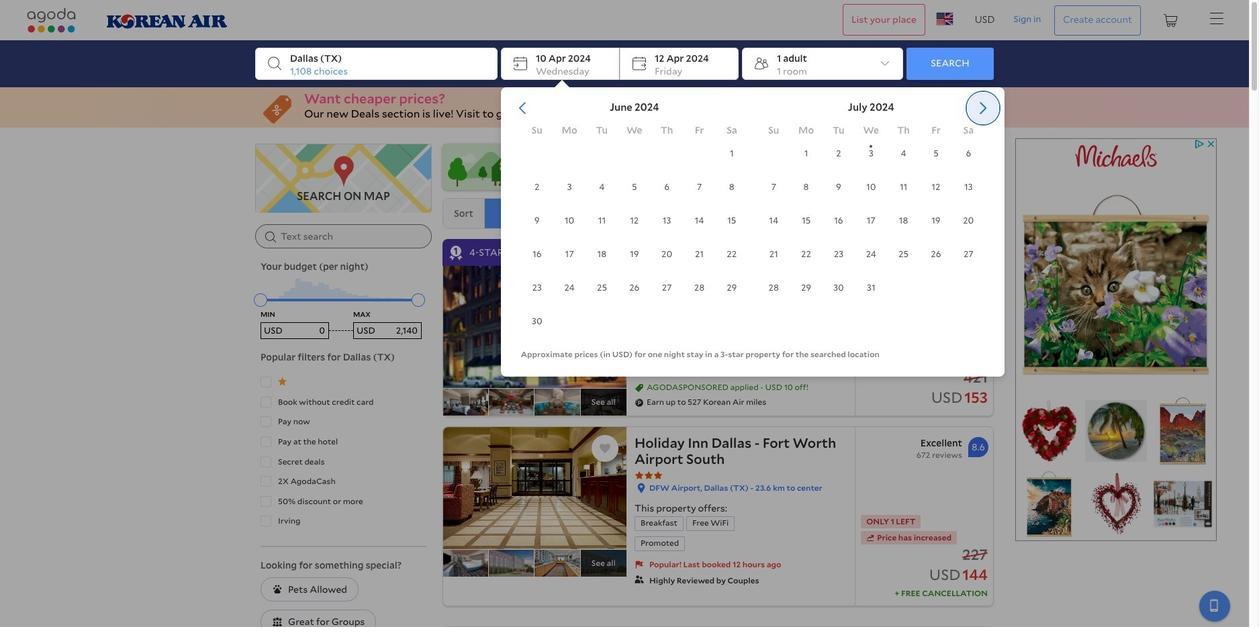 Task type: locate. For each thing, give the bounding box(es) containing it.
heading for 1st "grid"
[[521, 101, 748, 121]]

12 image
[[881, 60, 889, 68]]

1 horizontal spatial row group
[[758, 141, 985, 309]]

2 add to saved list image from the top
[[600, 443, 611, 454]]

Pay now checkbox
[[261, 415, 425, 429]]

None checkbox
[[261, 375, 425, 390]]

star 1 image
[[278, 378, 287, 386]]

heading for first "grid" from right
[[758, 101, 985, 121]]

exterior view image
[[443, 266, 627, 388], [489, 550, 534, 577], [581, 550, 627, 577]]

list-filter-item-label-3 checkbox
[[261, 437, 271, 447]]

2 row group from the left
[[758, 141, 985, 309]]

0 vertical spatial add to saved list image
[[600, 282, 611, 293]]

Irving checkbox
[[261, 514, 425, 529]]

dialog
[[501, 80, 1005, 377]]

previous month image
[[516, 101, 530, 115]]

interior view image
[[535, 389, 580, 416]]

list-filter-item-label-0 checkbox
[[261, 377, 271, 388]]

row group
[[521, 141, 748, 343], [758, 141, 985, 309]]

1 horizontal spatial heading
[[758, 101, 985, 121]]

tab list
[[443, 198, 994, 229]]

3 stars out of 5 image
[[635, 471, 663, 484]]

grid
[[521, 101, 748, 343], [758, 101, 985, 343]]

0 horizontal spatial row group
[[521, 141, 748, 343]]

row
[[521, 121, 748, 141], [758, 121, 985, 141], [758, 141, 985, 175], [521, 175, 748, 208], [758, 175, 985, 208], [521, 208, 748, 242], [758, 208, 985, 242], [521, 242, 748, 275], [758, 242, 985, 275], [521, 275, 748, 309], [758, 275, 985, 309]]

Pay at the hotel checkbox
[[261, 435, 425, 449]]

list item
[[443, 144, 994, 627], [443, 144, 994, 190]]

0 horizontal spatial grid
[[521, 101, 748, 343]]

18 image
[[966, 101, 978, 114]]

1 heading from the left
[[521, 101, 748, 121]]

2X AgodaCash checkbox
[[261, 474, 425, 489]]

row group for first "grid" from right
[[758, 141, 985, 309]]

heading
[[521, 101, 748, 121], [758, 101, 985, 121]]

Secret deals checkbox
[[261, 455, 425, 469]]

Book without credit card checkbox
[[261, 395, 425, 409]]

1 horizontal spatial grid
[[758, 101, 985, 343]]

1 row group from the left
[[521, 141, 748, 343]]

list-filter-item-label-2 checkbox
[[261, 417, 271, 428]]

next month image
[[976, 101, 990, 115]]

0 horizontal spatial heading
[[521, 101, 748, 121]]

2 heading from the left
[[758, 101, 985, 121]]

1 vertical spatial add to saved list image
[[600, 443, 611, 454]]

add to saved list image
[[600, 282, 611, 293], [600, 443, 611, 454]]

list-filter-item-label-5 checkbox
[[261, 476, 271, 487]]

partner logo image
[[101, 9, 235, 32]]

list-filter-item-label-1 checkbox
[[261, 397, 271, 408]]



Task type: vqa. For each thing, say whether or not it's contained in the screenshot.
the rightmost tab
no



Task type: describe. For each thing, give the bounding box(es) containing it.
50% discount or more checkbox
[[261, 494, 425, 509]]

room plan image
[[443, 389, 489, 416]]

Maximum price filter text field
[[353, 323, 422, 339]]

1 add to saved list image from the top
[[600, 282, 611, 293]]

food and beverages image
[[581, 389, 627, 416]]

Minimum price filter text field
[[261, 323, 329, 339]]

search box image
[[262, 232, 276, 243]]

advertisement element
[[1016, 138, 1217, 541]]

list-filter-item-label-7 checkbox
[[261, 516, 271, 527]]

english image
[[936, 12, 954, 26]]

2 grid from the left
[[758, 101, 985, 343]]

list-filter-item-label-4 checkbox
[[261, 457, 271, 467]]

primary logo image
[[21, 8, 81, 33]]

list-filter-item-label-6 checkbox
[[261, 496, 271, 507]]

1 grid from the left
[[521, 101, 748, 343]]

lobby image
[[489, 389, 534, 416]]

row group for 1st "grid"
[[521, 141, 748, 343]]



